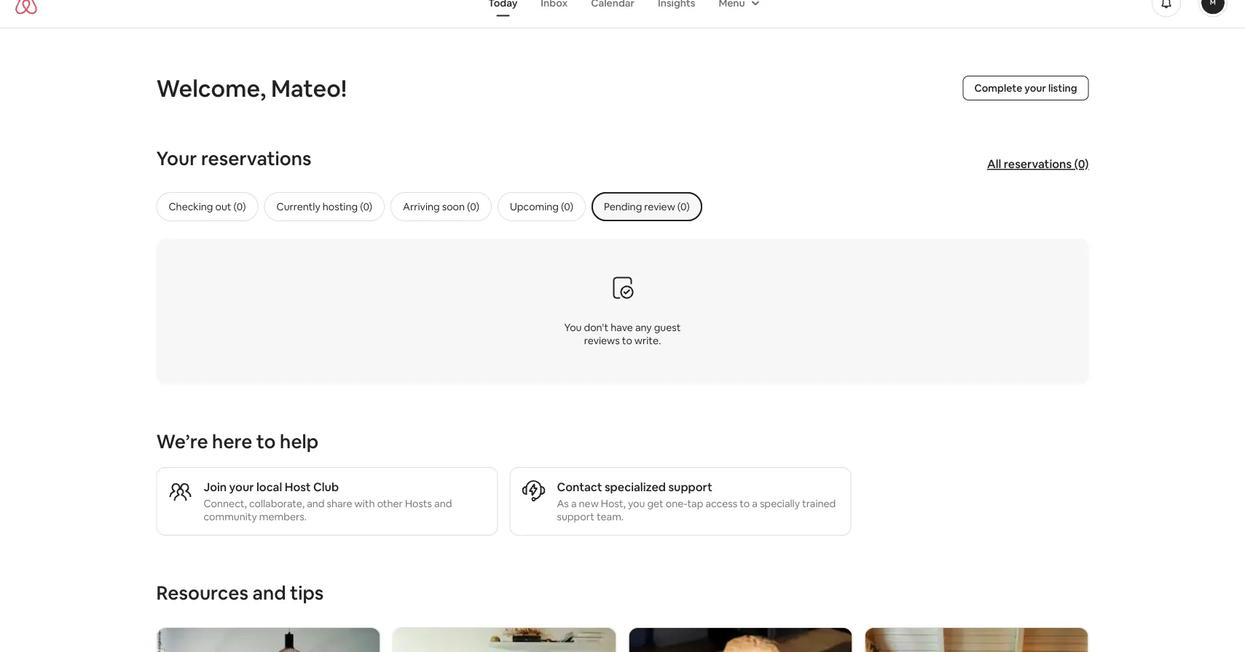 Task type: locate. For each thing, give the bounding box(es) containing it.
reservations inside the all reservations (0) link
[[1004, 157, 1072, 172]]

and down the club
[[307, 498, 325, 511]]

you
[[628, 498, 645, 511]]

1 horizontal spatial to
[[740, 498, 750, 511]]

reservations for your
[[201, 146, 311, 171]]

hosting (0)
[[323, 200, 372, 213]]

upcoming
[[510, 200, 559, 213]]

connect,
[[204, 498, 247, 511]]

to inside contact specialized support as a new host, you get one-tap access to a specially trained support team.
[[740, 498, 750, 511]]

reservation filters group
[[156, 192, 1118, 222]]

your left listing
[[1025, 82, 1046, 95]]

reservations up out (0)
[[201, 146, 311, 171]]

a
[[571, 498, 577, 511], [752, 498, 758, 511]]

pending
[[604, 200, 642, 213]]

reservations right all
[[1004, 157, 1072, 172]]

1 vertical spatial your
[[229, 480, 254, 495]]

a left specially
[[752, 498, 758, 511]]

we're here to help
[[156, 430, 319, 454]]

(0)
[[1074, 157, 1089, 172], [561, 200, 573, 213]]

join your local host club connect, collaborate, and share with other hosts and community members.
[[204, 480, 452, 524]]

0 vertical spatial your
[[1025, 82, 1046, 95]]

0 horizontal spatial (0)
[[561, 200, 573, 213]]

don't
[[584, 321, 609, 334]]

1 horizontal spatial a
[[752, 498, 758, 511]]

resources
[[156, 581, 248, 606]]

specially
[[760, 498, 800, 511]]

1 horizontal spatial reservations
[[1004, 157, 1072, 172]]

0 horizontal spatial a
[[571, 498, 577, 511]]

0 horizontal spatial your
[[229, 480, 254, 495]]

and left tips
[[252, 581, 286, 606]]

share
[[327, 498, 352, 511]]

soon (0)
[[442, 200, 479, 213]]

arriving soon (0)
[[403, 200, 479, 213]]

join
[[204, 480, 227, 495]]

1 vertical spatial (0)
[[561, 200, 573, 213]]

welcome,
[[156, 73, 266, 103]]

currently
[[277, 200, 320, 213]]

0 horizontal spatial to
[[256, 430, 276, 454]]

specialized
[[605, 480, 666, 495]]

a right as
[[571, 498, 577, 511]]

1 horizontal spatial and
[[307, 498, 325, 511]]

0 vertical spatial (0)
[[1074, 157, 1089, 172]]

tap
[[687, 498, 703, 511]]

your
[[1025, 82, 1046, 95], [229, 480, 254, 495]]

checking out (0)
[[169, 200, 246, 213]]

1 horizontal spatial your
[[1025, 82, 1046, 95]]

your reservations
[[156, 146, 311, 171]]

to
[[256, 430, 276, 454], [740, 498, 750, 511]]

your up connect,
[[229, 480, 254, 495]]

pending review (0)
[[604, 200, 690, 213]]

community members.
[[204, 511, 307, 524]]

1 horizontal spatial (0)
[[1074, 157, 1089, 172]]

access
[[706, 498, 738, 511]]

reservations for all
[[1004, 157, 1072, 172]]

guest
[[654, 321, 681, 334]]

and
[[307, 498, 325, 511], [434, 498, 452, 511], [252, 581, 286, 606]]

one-
[[666, 498, 687, 511]]

0 horizontal spatial reservations
[[201, 146, 311, 171]]

your inside join your local host club connect, collaborate, and share with other hosts and community members.
[[229, 480, 254, 495]]

upcoming (0)
[[510, 200, 573, 213]]

have
[[611, 321, 633, 334]]

as
[[557, 498, 569, 511]]

and right hosts
[[434, 498, 452, 511]]

reservations
[[201, 146, 311, 171], [1004, 157, 1072, 172]]

thumbnail card image
[[157, 629, 380, 653], [157, 629, 380, 653], [393, 629, 616, 653], [393, 629, 616, 653], [629, 629, 852, 653], [629, 629, 852, 653], [865, 629, 1088, 653], [865, 629, 1088, 653]]

2 a from the left
[[752, 498, 758, 511]]

1 vertical spatial to
[[740, 498, 750, 511]]

to left help
[[256, 430, 276, 454]]

2 horizontal spatial and
[[434, 498, 452, 511]]

to right access
[[740, 498, 750, 511]]

your for complete
[[1025, 82, 1046, 95]]

new
[[579, 498, 599, 511]]

checking
[[169, 200, 213, 213]]

complete your listing
[[974, 82, 1077, 95]]

club
[[313, 480, 339, 495]]



Task type: describe. For each thing, give the bounding box(es) containing it.
out (0)
[[215, 200, 246, 213]]

local
[[256, 480, 282, 495]]

any
[[635, 321, 652, 334]]

we're
[[156, 430, 208, 454]]

main navigation menu image
[[1202, 0, 1225, 14]]

support team.
[[557, 511, 624, 524]]

complete
[[974, 82, 1022, 95]]

collaborate,
[[249, 498, 305, 511]]

support
[[668, 480, 712, 495]]

host,
[[601, 498, 626, 511]]

host
[[285, 480, 311, 495]]

welcome, mateo!
[[156, 73, 347, 103]]

0 horizontal spatial and
[[252, 581, 286, 606]]

here
[[212, 430, 252, 454]]

with
[[355, 498, 375, 511]]

mateo!
[[271, 73, 347, 103]]

contact
[[557, 480, 602, 495]]

arriving
[[403, 200, 440, 213]]

all
[[987, 157, 1001, 172]]

you don't have any guest reviews to write.
[[564, 321, 681, 347]]

hosts
[[405, 498, 432, 511]]

contact specialized support as a new host, you get one-tap access to a specially trained support team.
[[557, 480, 836, 524]]

complete your listing link
[[963, 76, 1089, 101]]

tips
[[290, 581, 324, 606]]

listing
[[1048, 82, 1077, 95]]

help
[[280, 430, 319, 454]]

your for join
[[229, 480, 254, 495]]

1 a from the left
[[571, 498, 577, 511]]

get
[[647, 498, 664, 511]]

all reservations (0) link
[[980, 150, 1096, 179]]

review (0)
[[644, 200, 690, 213]]

all reservations (0)
[[987, 157, 1089, 172]]

reviews
[[584, 334, 620, 347]]

your
[[156, 146, 197, 171]]

resources and tips
[[156, 581, 324, 606]]

currently hosting (0)
[[277, 200, 372, 213]]

trained
[[802, 498, 836, 511]]

other
[[377, 498, 403, 511]]

to write.
[[622, 334, 661, 347]]

0 vertical spatial to
[[256, 430, 276, 454]]

(0) inside 'reservation filters' "group"
[[561, 200, 573, 213]]

you
[[564, 321, 582, 334]]



Task type: vqa. For each thing, say whether or not it's contained in the screenshot.
leftmost "RESERVATIONS"
yes



